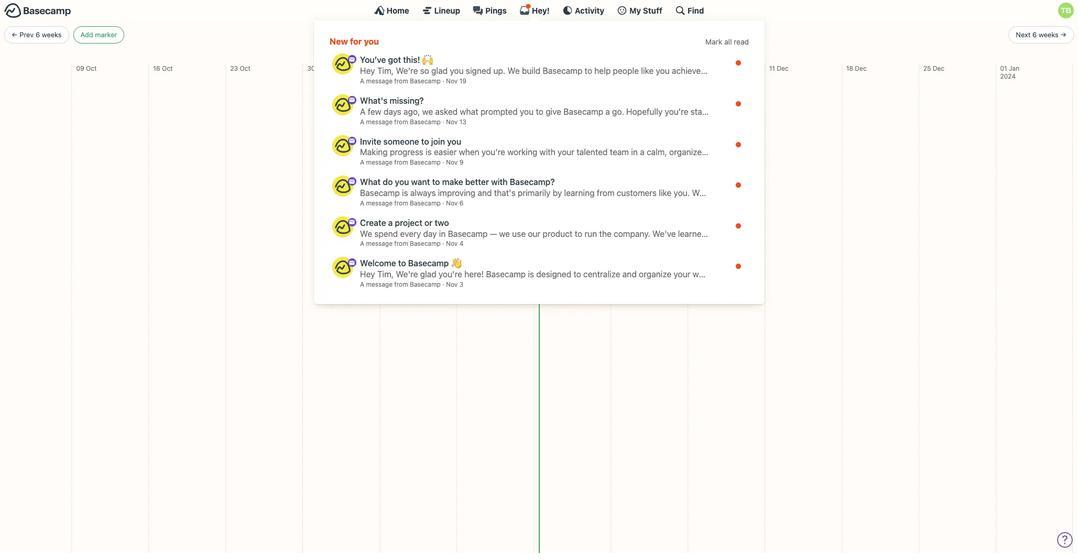 Task type: describe. For each thing, give the bounding box(es) containing it.
nov 19 element
[[446, 77, 467, 85]]

read
[[734, 37, 749, 46]]

04
[[693, 64, 701, 72]]

basecamp for this!
[[410, 77, 441, 85]]

message for welcome
[[366, 281, 393, 288]]

basecamp down the a message from basecamp nov 4
[[408, 259, 449, 268]]

nov 6 element
[[446, 199, 464, 207]]

basecamp image for welcome to basecamp 👋
[[332, 257, 353, 278]]

what,
[[444, 177, 465, 186]]

06 nov
[[385, 64, 406, 72]]

next
[[1017, 30, 1031, 39]]

11 dec
[[770, 64, 789, 72]]

pings
[[486, 6, 507, 15]]

onboarding image for welcome to basecamp 👋
[[348, 259, 356, 267]]

2 weeks from the left
[[1039, 30, 1059, 39]]

activity
[[575, 6, 605, 15]]

new for you
[[330, 36, 379, 46]]

2024
[[1001, 72, 1017, 80]]

create
[[360, 218, 386, 227]]

basecamp for to
[[410, 158, 441, 166]]

what's missing?
[[360, 96, 424, 105]]

1 vertical spatial on
[[432, 177, 442, 186]]

27 nov
[[616, 64, 637, 72]]

01
[[1001, 64, 1008, 72]]

someone
[[383, 137, 419, 146]]

my stuff
[[630, 6, 663, 15]]

20
[[539, 64, 546, 72]]

9
[[460, 158, 464, 166]]

jan
[[1010, 64, 1020, 72]]

0 vertical spatial on
[[450, 164, 459, 174]]

2 horizontal spatial 6
[[1033, 30, 1038, 39]]

got
[[388, 55, 401, 65]]

plot projects on a timeline for a visual a snapshot of what's in play, who's working on what, and when projects start and end.
[[400, 164, 675, 186]]

you've got this! 🙌
[[360, 55, 433, 65]]

message for create
[[366, 240, 393, 248]]

lineup.
[[585, 198, 613, 207]]

to right want
[[432, 177, 440, 187]]

invite
[[360, 137, 381, 146]]

message for you've
[[366, 77, 393, 85]]

missing?
[[390, 96, 424, 105]]

plot
[[400, 164, 415, 174]]

basecamp image for what do you want to make better with basecamp?
[[332, 176, 353, 197]]

for inside plot projects on a timeline for a visual a snapshot of what's in play, who's working on what, and when projects start and end.
[[500, 164, 511, 174]]

onboarding image for you've got this! 🙌
[[348, 55, 356, 64]]

basecamp image for you've got this! 🙌
[[332, 54, 353, 75]]

nov left "3"
[[446, 281, 458, 288]]

find button
[[675, 5, 705, 16]]

a message from basecamp nov 13
[[360, 118, 466, 126]]

welcome for welcome to the lineup!
[[400, 140, 446, 152]]

0 horizontal spatial 6
[[36, 30, 40, 39]]

lineup!
[[479, 140, 515, 152]]

a message from basecamp nov 6
[[360, 199, 464, 207]]

welcome to basecamp 👋
[[360, 259, 462, 268]]

what's
[[360, 96, 388, 105]]

to right join
[[448, 140, 458, 152]]

all
[[725, 37, 732, 46]]

in
[[624, 164, 631, 174]]

nov right "06"
[[394, 64, 406, 72]]

25 dec
[[924, 64, 945, 72]]

you for do
[[395, 177, 409, 187]]

20 nov
[[539, 64, 560, 72]]

a for what
[[360, 199, 364, 207]]

3
[[460, 281, 464, 288]]

16
[[153, 64, 160, 72]]

what
[[360, 177, 381, 187]]

basecamp for basecamp
[[410, 281, 441, 288]]

welcome to the lineup!
[[400, 140, 515, 152]]

join
[[431, 137, 445, 146]]

mark
[[706, 37, 723, 46]]

1 vertical spatial projects
[[506, 177, 537, 186]]

oct for 16 oct
[[162, 64, 173, 72]]

1 vertical spatial the
[[571, 198, 583, 207]]

onboarding image for invite someone to join you
[[348, 137, 356, 145]]

marker
[[95, 30, 117, 39]]

onboarding image for what do you want to make better with basecamp?
[[348, 177, 356, 186]]

message for invite
[[366, 158, 393, 166]]

to down the a message from basecamp nov 4
[[398, 259, 406, 268]]

23
[[230, 64, 238, 72]]

nov up welcome to the lineup!
[[446, 118, 458, 126]]

want
[[411, 177, 430, 187]]

end.
[[575, 177, 592, 186]]

next 6 weeks →
[[1017, 30, 1067, 39]]

nov 3 element
[[446, 281, 464, 288]]

16 oct
[[153, 64, 173, 72]]

25
[[924, 64, 932, 72]]

a message from basecamp nov 9
[[360, 158, 464, 166]]

basecamp image for what's missing?
[[332, 94, 353, 115]]

project inside main element
[[395, 218, 422, 227]]

add for add marker
[[81, 30, 93, 39]]

19
[[460, 77, 467, 85]]

6 inside main element
[[460, 199, 464, 207]]

who's
[[653, 164, 675, 174]]

onboarding image for what's missing?
[[348, 96, 356, 104]]

← prev 6 weeks
[[12, 30, 62, 39]]

home
[[387, 6, 409, 15]]

lineup link
[[422, 5, 461, 16]]

30
[[307, 64, 315, 72]]

from for this!
[[394, 77, 408, 85]]

basecamp image for invite someone to join you
[[332, 135, 353, 156]]

dec for 18 dec
[[856, 64, 867, 72]]

4
[[460, 240, 464, 248]]

add marker link
[[73, 26, 125, 43]]

basecamp for you
[[410, 199, 441, 207]]

add marker
[[81, 30, 117, 39]]

01 jan 2024
[[1001, 64, 1020, 80]]

dates
[[454, 198, 475, 207]]

from for you
[[394, 199, 408, 207]]

from for to
[[394, 158, 408, 166]]

06
[[385, 64, 392, 72]]

find
[[688, 6, 705, 15]]

to right dates
[[477, 198, 485, 207]]

1 weeks from the left
[[42, 30, 62, 39]]

what's
[[597, 164, 622, 174]]

13 inside main element
[[460, 118, 466, 126]]

message for what
[[366, 199, 393, 207]]

a message from basecamp nov 4
[[360, 240, 464, 248]]

basecamp up join
[[410, 118, 441, 126]]

a message from basecamp nov 3
[[360, 281, 464, 288]]

11
[[770, 64, 776, 72]]

you've
[[360, 55, 386, 65]]



Task type: locate. For each thing, give the bounding box(es) containing it.
a message from basecamp nov 19
[[360, 77, 467, 85]]

4 oct from the left
[[317, 64, 328, 72]]

for inside main element
[[350, 36, 362, 46]]

message up 'create'
[[366, 199, 393, 207]]

oct for 30 oct
[[317, 64, 328, 72]]

3 dec from the left
[[856, 64, 867, 72]]

do
[[383, 177, 393, 187]]

project
[[494, 198, 520, 207], [395, 218, 422, 227]]

projects up want
[[417, 164, 448, 174]]

1 horizontal spatial 6
[[460, 199, 464, 207]]

and down timeline
[[467, 177, 481, 186]]

nov down make
[[446, 199, 458, 207]]

from for project
[[394, 240, 408, 248]]

from down welcome to basecamp 👋
[[394, 281, 408, 288]]

basecamp image down onboarding icon
[[332, 257, 353, 278]]

this!
[[403, 55, 420, 65]]

dec for 25 dec
[[933, 64, 945, 72]]

basecamp image
[[332, 176, 353, 197], [332, 257, 353, 278]]

weeks right the prev
[[42, 30, 62, 39]]

0 vertical spatial add
[[81, 30, 93, 39]]

1 and from the left
[[467, 177, 481, 186]]

1 horizontal spatial the
[[571, 198, 583, 207]]

oct right "09"
[[86, 64, 97, 72]]

nov 9 element
[[446, 158, 464, 166]]

a for welcome
[[360, 281, 364, 288]]

a
[[360, 77, 364, 85], [360, 118, 364, 126], [360, 158, 364, 166], [360, 199, 364, 207], [360, 240, 364, 248], [360, 281, 364, 288]]

welcome down the a message from basecamp nov 4
[[360, 259, 396, 268]]

my stuff button
[[617, 5, 663, 16]]

5 a from the top
[[360, 240, 364, 248]]

hey!
[[532, 6, 550, 15]]

2 vertical spatial you
[[395, 177, 409, 187]]

6 right next
[[1033, 30, 1038, 39]]

1 basecamp image from the top
[[332, 54, 353, 75]]

basecamp for project
[[410, 240, 441, 248]]

0 vertical spatial 13
[[462, 64, 468, 72]]

1 horizontal spatial on
[[450, 164, 459, 174]]

1 horizontal spatial project
[[494, 198, 520, 207]]

2 horizontal spatial you
[[447, 137, 461, 146]]

→
[[1061, 30, 1067, 39]]

1 onboarding image from the top
[[348, 55, 356, 64]]

the down end.
[[571, 198, 583, 207]]

to left join
[[421, 137, 429, 146]]

hey! button
[[520, 4, 550, 16]]

0 horizontal spatial projects
[[417, 164, 448, 174]]

timeline
[[468, 164, 498, 174]]

a up what do you want to make better with basecamp?
[[462, 164, 466, 174]]

oct for 23 oct
[[240, 64, 251, 72]]

basecamp image left what
[[332, 176, 353, 197]]

2 message from the top
[[366, 118, 393, 126]]

1 horizontal spatial weeks
[[1039, 30, 1059, 39]]

onboarding image left what's
[[348, 96, 356, 104]]

0 horizontal spatial for
[[350, 36, 362, 46]]

2 basecamp image from the top
[[332, 257, 353, 278]]

tim burton image
[[1059, 3, 1075, 18]]

from for basecamp
[[394, 281, 408, 288]]

4 message from the top
[[366, 199, 393, 207]]

30 oct
[[307, 64, 328, 72]]

from down 'someone'
[[394, 158, 408, 166]]

1 vertical spatial 13
[[460, 118, 466, 126]]

message down "06"
[[366, 77, 393, 85]]

nov left 19
[[446, 77, 458, 85]]

you down plot
[[395, 177, 409, 187]]

project left or
[[395, 218, 422, 227]]

🙌
[[422, 55, 433, 65]]

you up you've
[[364, 36, 379, 46]]

play,
[[633, 164, 650, 174]]

projects down visual
[[506, 177, 537, 186]]

nov left 4
[[446, 240, 458, 248]]

2 onboarding image from the top
[[348, 96, 356, 104]]

04 dec
[[693, 64, 714, 72]]

onboarding image
[[348, 55, 356, 64], [348, 96, 356, 104], [348, 137, 356, 145], [348, 177, 356, 186], [348, 259, 356, 267]]

project down with
[[494, 198, 520, 207]]

18 dec
[[847, 64, 867, 72]]

nov right 🙌
[[470, 64, 482, 72]]

a left visual
[[513, 164, 518, 174]]

4 onboarding image from the top
[[348, 177, 356, 186]]

a for invite
[[360, 158, 364, 166]]

5 message from the top
[[366, 240, 393, 248]]

the
[[460, 140, 476, 152], [571, 198, 583, 207]]

nov right the 27
[[625, 64, 637, 72]]

lineup
[[435, 6, 461, 15]]

3 a from the top
[[360, 158, 364, 166]]

13 up welcome to the lineup!
[[460, 118, 466, 126]]

to left "view"
[[523, 198, 530, 207]]

oct
[[86, 64, 97, 72], [162, 64, 173, 72], [240, 64, 251, 72], [317, 64, 328, 72]]

basecamp down welcome to basecamp 👋
[[410, 281, 441, 288]]

dec for 04 dec
[[703, 64, 714, 72]]

0 horizontal spatial the
[[460, 140, 476, 152]]

snapshot
[[550, 164, 585, 174]]

0 vertical spatial the
[[460, 140, 476, 152]]

main element
[[0, 0, 1079, 304]]

from up 'someone'
[[394, 118, 408, 126]]

from down create a project or two in the left of the page
[[394, 240, 408, 248]]

3 message from the top
[[366, 158, 393, 166]]

👋
[[451, 259, 462, 268]]

a inside main element
[[388, 218, 393, 227]]

oct right 30
[[317, 64, 328, 72]]

23 oct
[[230, 64, 251, 72]]

you right join
[[447, 137, 461, 146]]

18
[[847, 64, 854, 72]]

basecamp image left 'create'
[[332, 216, 353, 237]]

message down 'create'
[[366, 240, 393, 248]]

onboarding image down new for you
[[348, 55, 356, 64]]

add up create a project or two in the left of the page
[[400, 198, 415, 207]]

basecamp up want
[[410, 158, 441, 166]]

basecamp image for create a project or two
[[332, 216, 353, 237]]

weeks left →
[[1039, 30, 1059, 39]]

nov
[[394, 64, 406, 72], [470, 64, 482, 72], [548, 64, 560, 72], [625, 64, 637, 72], [446, 77, 458, 85], [446, 118, 458, 126], [446, 158, 458, 166], [446, 199, 458, 207], [446, 240, 458, 248], [446, 281, 458, 288]]

on left "9"
[[450, 164, 459, 174]]

nov 13 element
[[446, 118, 466, 126]]

welcome
[[400, 140, 446, 152], [360, 259, 396, 268]]

6 from from the top
[[394, 281, 408, 288]]

1 dec from the left
[[703, 64, 714, 72]]

0 horizontal spatial project
[[395, 218, 422, 227]]

pings button
[[473, 5, 507, 16]]

3 from from the top
[[394, 158, 408, 166]]

nov right 20
[[548, 64, 560, 72]]

0 horizontal spatial and
[[467, 177, 481, 186]]

two
[[435, 218, 449, 227]]

a for you've
[[360, 77, 364, 85]]

1 a from the top
[[360, 77, 364, 85]]

dec right 11
[[777, 64, 789, 72]]

message up the do
[[366, 158, 393, 166]]

0 vertical spatial project
[[494, 198, 520, 207]]

0 horizontal spatial weeks
[[42, 30, 62, 39]]

basecamp image
[[332, 54, 353, 75], [332, 94, 353, 115], [332, 135, 353, 156], [332, 216, 353, 237]]

oct right 23
[[240, 64, 251, 72]]

add start/end dates to a project to view it on the lineup.
[[400, 198, 613, 207]]

message for what's
[[366, 118, 393, 126]]

welcome inside main element
[[360, 259, 396, 268]]

dec for 11 dec
[[777, 64, 789, 72]]

visual
[[520, 164, 541, 174]]

2 from from the top
[[394, 118, 408, 126]]

dec right 25
[[933, 64, 945, 72]]

switch accounts image
[[4, 3, 71, 19]]

1 horizontal spatial projects
[[506, 177, 537, 186]]

what do you want to make better with basecamp?
[[360, 177, 555, 187]]

and
[[467, 177, 481, 186], [559, 177, 573, 186]]

5 onboarding image from the top
[[348, 259, 356, 267]]

view
[[532, 198, 550, 207]]

working
[[400, 177, 430, 186]]

from up create a project or two in the left of the page
[[394, 199, 408, 207]]

0 horizontal spatial add
[[81, 30, 93, 39]]

stuff
[[643, 6, 663, 15]]

oct right 16
[[162, 64, 173, 72]]

dec
[[703, 64, 714, 72], [777, 64, 789, 72], [856, 64, 867, 72], [933, 64, 945, 72]]

add left marker at the top
[[81, 30, 93, 39]]

4 basecamp image from the top
[[332, 216, 353, 237]]

1 basecamp image from the top
[[332, 176, 353, 197]]

oct for 09 oct
[[86, 64, 97, 72]]

13
[[462, 64, 468, 72], [460, 118, 466, 126]]

4 dec from the left
[[933, 64, 945, 72]]

1 vertical spatial for
[[500, 164, 511, 174]]

1 message from the top
[[366, 77, 393, 85]]

09 oct
[[76, 64, 97, 72]]

0 horizontal spatial welcome
[[360, 259, 396, 268]]

on left make
[[432, 177, 442, 186]]

2 vertical spatial on
[[559, 198, 568, 207]]

4 a from the top
[[360, 199, 364, 207]]

basecamp image left what's
[[332, 94, 353, 115]]

a for create
[[360, 240, 364, 248]]

basecamp?
[[510, 177, 555, 187]]

for
[[350, 36, 362, 46], [500, 164, 511, 174]]

2 dec from the left
[[777, 64, 789, 72]]

message down welcome to basecamp 👋
[[366, 281, 393, 288]]

add for add start/end dates to a project to view it on the lineup.
[[400, 198, 415, 207]]

nov 4 element
[[446, 240, 464, 248]]

←
[[12, 30, 18, 39]]

0 vertical spatial you
[[364, 36, 379, 46]]

for up with
[[500, 164, 511, 174]]

13 up 19
[[462, 64, 468, 72]]

message up invite
[[366, 118, 393, 126]]

a up start
[[544, 164, 548, 174]]

basecamp
[[410, 77, 441, 85], [410, 118, 441, 126], [410, 158, 441, 166], [410, 199, 441, 207], [410, 240, 441, 248], [408, 259, 449, 268], [410, 281, 441, 288]]

1 from from the top
[[394, 77, 408, 85]]

mark all read button
[[706, 36, 749, 47]]

make
[[442, 177, 463, 187]]

and down snapshot
[[559, 177, 573, 186]]

to
[[421, 137, 429, 146], [448, 140, 458, 152], [432, 177, 440, 187], [477, 198, 485, 207], [523, 198, 530, 207], [398, 259, 406, 268]]

basecamp down 🙌
[[410, 77, 441, 85]]

onboarding image
[[348, 218, 356, 226]]

0 vertical spatial welcome
[[400, 140, 446, 152]]

6 down what do you want to make better with basecamp?
[[460, 199, 464, 207]]

when
[[483, 177, 504, 186]]

add
[[81, 30, 93, 39], [400, 198, 415, 207]]

2 and from the left
[[559, 177, 573, 186]]

0 horizontal spatial on
[[432, 177, 442, 186]]

5 from from the top
[[394, 240, 408, 248]]

1 vertical spatial project
[[395, 218, 422, 227]]

1 vertical spatial basecamp image
[[332, 257, 353, 278]]

better
[[465, 177, 489, 187]]

onboarding image down onboarding icon
[[348, 259, 356, 267]]

0 vertical spatial for
[[350, 36, 362, 46]]

basecamp image down new
[[332, 54, 353, 75]]

start/end
[[417, 198, 452, 207]]

activity link
[[563, 5, 605, 16]]

create a project or two
[[360, 218, 449, 227]]

dec right 04
[[703, 64, 714, 72]]

a right 'create'
[[388, 218, 393, 227]]

welcome for welcome to basecamp 👋
[[360, 259, 396, 268]]

a for what's
[[360, 118, 364, 126]]

1 horizontal spatial and
[[559, 177, 573, 186]]

4 from from the top
[[394, 199, 408, 207]]

6
[[36, 30, 40, 39], [1033, 30, 1038, 39], [460, 199, 464, 207]]

13 nov
[[462, 64, 482, 72]]

1 horizontal spatial add
[[400, 198, 415, 207]]

1 horizontal spatial for
[[500, 164, 511, 174]]

basecamp down or
[[410, 240, 441, 248]]

from down 06 nov
[[394, 77, 408, 85]]

or
[[425, 218, 433, 227]]

you for for
[[364, 36, 379, 46]]

1 horizontal spatial welcome
[[400, 140, 446, 152]]

my
[[630, 6, 642, 15]]

3 oct from the left
[[240, 64, 251, 72]]

2 horizontal spatial on
[[559, 198, 568, 207]]

1 vertical spatial add
[[400, 198, 415, 207]]

0 vertical spatial projects
[[417, 164, 448, 174]]

basecamp image left invite
[[332, 135, 353, 156]]

onboarding image left what
[[348, 177, 356, 186]]

weeks
[[42, 30, 62, 39], [1039, 30, 1059, 39]]

09
[[76, 64, 84, 72]]

new
[[330, 36, 348, 46]]

27
[[616, 64, 623, 72]]

3 onboarding image from the top
[[348, 137, 356, 145]]

it
[[552, 198, 557, 207]]

6 a from the top
[[360, 281, 364, 288]]

3 basecamp image from the top
[[332, 135, 353, 156]]

mark all read
[[706, 37, 749, 46]]

message
[[366, 77, 393, 85], [366, 118, 393, 126], [366, 158, 393, 166], [366, 199, 393, 207], [366, 240, 393, 248], [366, 281, 393, 288]]

1 horizontal spatial you
[[395, 177, 409, 187]]

6 right the prev
[[36, 30, 40, 39]]

dec right 18
[[856, 64, 867, 72]]

onboarding image left invite
[[348, 137, 356, 145]]

nov left "9"
[[446, 158, 458, 166]]

0 vertical spatial basecamp image
[[332, 176, 353, 197]]

welcome up "a message from basecamp nov 9"
[[400, 140, 446, 152]]

a down when
[[487, 198, 491, 207]]

on right it
[[559, 198, 568, 207]]

the up "9"
[[460, 140, 476, 152]]

1 vertical spatial welcome
[[360, 259, 396, 268]]

0 horizontal spatial you
[[364, 36, 379, 46]]

basecamp up or
[[410, 199, 441, 207]]

2 a from the top
[[360, 118, 364, 126]]

2 basecamp image from the top
[[332, 94, 353, 115]]

1 oct from the left
[[86, 64, 97, 72]]

2 oct from the left
[[162, 64, 173, 72]]

for right new
[[350, 36, 362, 46]]

6 message from the top
[[366, 281, 393, 288]]

with
[[491, 177, 508, 187]]

1 vertical spatial you
[[447, 137, 461, 146]]



Task type: vqa. For each thing, say whether or not it's contained in the screenshot.
start
yes



